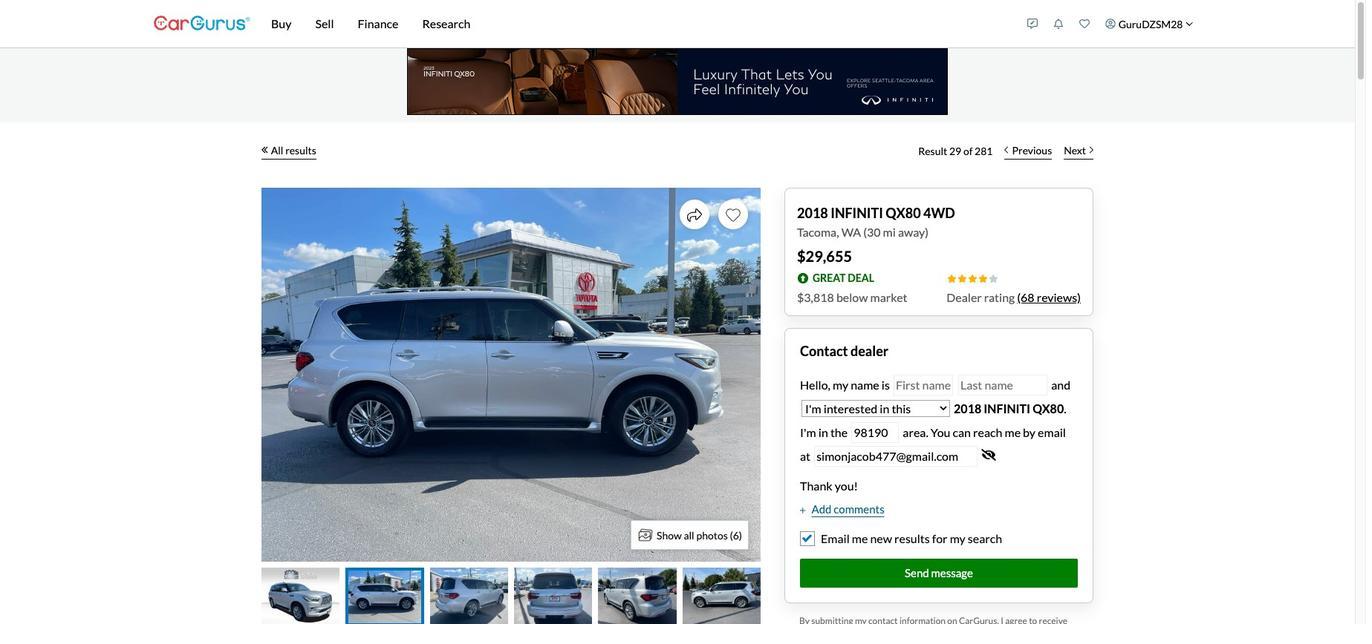 Task type: describe. For each thing, give the bounding box(es) containing it.
infiniti for 2018 infiniti qx80 4wd tacoma, wa (30 mi away)
[[831, 205, 883, 221]]

previous link
[[999, 134, 1058, 167]]

user icon image
[[1106, 19, 1116, 29]]

in
[[819, 425, 828, 440]]

area. you can reach me by email at
[[800, 425, 1066, 463]]

. i'm in the
[[800, 402, 1067, 440]]

hello,
[[800, 378, 831, 392]]

add
[[812, 503, 832, 516]]

great deal
[[813, 272, 874, 284]]

you!
[[835, 479, 858, 493]]

by
[[1023, 425, 1036, 440]]

great
[[813, 272, 846, 284]]

send
[[905, 567, 929, 580]]

1 horizontal spatial my
[[950, 532, 966, 546]]

and
[[1049, 378, 1071, 392]]

tacoma,
[[797, 225, 839, 239]]

cargurus logo homepage link image
[[154, 3, 250, 45]]

area.
[[903, 425, 929, 440]]

2018 for 2018 infiniti qx80
[[954, 402, 982, 416]]

finance
[[358, 16, 399, 30]]

show all photos (6)
[[657, 529, 742, 542]]

below
[[836, 290, 868, 305]]

mi
[[883, 225, 896, 239]]

email
[[1038, 425, 1066, 440]]

1 vertical spatial me
[[852, 532, 868, 546]]

Zip code field
[[852, 422, 899, 444]]

all
[[684, 529, 694, 542]]

comments
[[834, 503, 885, 516]]

wa
[[841, 225, 861, 239]]

deal
[[848, 272, 874, 284]]

2018 infiniti qx80 4wd tacoma, wa (30 mi away)
[[797, 205, 955, 239]]

0 horizontal spatial my
[[833, 378, 849, 392]]

4wd
[[923, 205, 955, 221]]

reviews)
[[1037, 290, 1081, 305]]

photos
[[696, 529, 728, 542]]

result
[[918, 145, 947, 157]]

sell
[[315, 16, 334, 30]]

0 vertical spatial results
[[285, 144, 316, 156]]

sell button
[[303, 0, 346, 48]]

(68 reviews) button
[[1017, 289, 1081, 307]]

for
[[932, 532, 948, 546]]

show all photos (6) link
[[631, 521, 749, 551]]

menu bar containing buy
[[250, 0, 1020, 48]]

of
[[964, 145, 973, 157]]

chevron left image
[[1005, 146, 1009, 154]]

result 29 of 281
[[918, 145, 993, 157]]

gurudzsm28 menu
[[1020, 3, 1201, 45]]

research button
[[410, 0, 482, 48]]

dealer rating (68 reviews)
[[947, 290, 1081, 305]]

you
[[931, 425, 951, 440]]

is
[[882, 378, 890, 392]]

gurudzsm28 menu item
[[1098, 3, 1201, 45]]

saved cars image
[[1080, 19, 1090, 29]]

next link
[[1058, 134, 1100, 167]]

add comments button
[[800, 501, 885, 518]]

finance button
[[346, 0, 410, 48]]

plus image
[[800, 507, 806, 515]]

rating
[[984, 290, 1015, 305]]

dealer
[[851, 343, 889, 360]]

message
[[931, 567, 973, 580]]

infiniti for 2018 infiniti qx80
[[984, 402, 1031, 416]]

i'm
[[800, 425, 816, 440]]

contact
[[800, 343, 848, 360]]

name
[[851, 378, 879, 392]]

view vehicle photo 2 image
[[346, 568, 424, 625]]

at
[[800, 449, 811, 463]]

send message
[[905, 567, 973, 580]]



Task type: vqa. For each thing, say whether or not it's contained in the screenshot.
$25,305 the Info
no



Task type: locate. For each thing, give the bounding box(es) containing it.
0 vertical spatial me
[[1005, 425, 1021, 440]]

29
[[949, 145, 962, 157]]

view vehicle photo 3 image
[[430, 568, 508, 625]]

$3,818
[[797, 290, 834, 305]]

0 vertical spatial infiniti
[[831, 205, 883, 221]]

qx80 for 2018 infiniti qx80 4wd tacoma, wa (30 mi away)
[[886, 205, 921, 221]]

infiniti down last name field
[[984, 402, 1031, 416]]

1 horizontal spatial results
[[895, 532, 930, 546]]

next
[[1064, 144, 1086, 156]]

1 vertical spatial results
[[895, 532, 930, 546]]

Email address email field
[[814, 446, 978, 467]]

thank
[[800, 479, 833, 493]]

can
[[953, 425, 971, 440]]

chevron right image
[[1090, 146, 1094, 154]]

0 horizontal spatial qx80
[[886, 205, 921, 221]]

reach
[[973, 425, 1003, 440]]

hello, my name is
[[800, 378, 892, 392]]

show
[[657, 529, 682, 542]]

0 horizontal spatial 2018
[[797, 205, 828, 221]]

me inside area. you can reach me by email at
[[1005, 425, 1021, 440]]

1 horizontal spatial 2018
[[954, 402, 982, 416]]

(30
[[863, 225, 881, 239]]

2018 up can
[[954, 402, 982, 416]]

0 horizontal spatial infiniti
[[831, 205, 883, 221]]

qx80
[[886, 205, 921, 221], [1033, 402, 1064, 416]]

email
[[821, 532, 850, 546]]

2018
[[797, 205, 828, 221], [954, 402, 982, 416]]

away)
[[898, 225, 929, 239]]

qx80 up the email
[[1033, 402, 1064, 416]]

1 vertical spatial my
[[950, 532, 966, 546]]

chevron double left image
[[262, 146, 268, 154]]

infiniti inside 2018 infiniti qx80 4wd tacoma, wa (30 mi away)
[[831, 205, 883, 221]]

infiniti up wa
[[831, 205, 883, 221]]

my
[[833, 378, 849, 392], [950, 532, 966, 546]]

view vehicle photo 4 image
[[514, 568, 592, 625]]

Last name field
[[958, 375, 1048, 396]]

dealer
[[947, 290, 982, 305]]

previous
[[1012, 144, 1052, 156]]

buy button
[[259, 0, 303, 48]]

1 horizontal spatial me
[[1005, 425, 1021, 440]]

view vehicle photo 1 image
[[262, 568, 340, 625]]

2018 for 2018 infiniti qx80 4wd tacoma, wa (30 mi away)
[[797, 205, 828, 221]]

infiniti
[[831, 205, 883, 221], [984, 402, 1031, 416]]

view vehicle photo 5 image
[[598, 568, 677, 625]]

chevron down image
[[1186, 20, 1194, 28]]

market
[[870, 290, 908, 305]]

gurudzsm28 button
[[1098, 3, 1201, 45]]

tab list
[[262, 568, 761, 625]]

my left "name"
[[833, 378, 849, 392]]

1 horizontal spatial infiniti
[[984, 402, 1031, 416]]

all results link
[[262, 134, 316, 167]]

send message button
[[800, 560, 1078, 588]]

add a car review image
[[1028, 19, 1038, 29]]

$3,818 below market
[[797, 290, 908, 305]]

2018 inside 2018 infiniti qx80 4wd tacoma, wa (30 mi away)
[[797, 205, 828, 221]]

0 vertical spatial my
[[833, 378, 849, 392]]

advertisement region
[[407, 48, 948, 115]]

search
[[968, 532, 1002, 546]]

all results
[[271, 144, 316, 156]]

0 horizontal spatial me
[[852, 532, 868, 546]]

new
[[870, 532, 892, 546]]

share image
[[687, 208, 702, 223]]

0 horizontal spatial results
[[285, 144, 316, 156]]

view vehicle photo 6 image
[[682, 568, 761, 625]]

2018 up tacoma,
[[797, 205, 828, 221]]

First name field
[[894, 375, 953, 396]]

(6)
[[730, 529, 742, 542]]

all
[[271, 144, 283, 156]]

qx80 for 2018 infiniti qx80
[[1033, 402, 1064, 416]]

qx80 up the away)
[[886, 205, 921, 221]]

the
[[831, 425, 848, 440]]

open notifications image
[[1054, 19, 1064, 29]]

eye slash image
[[982, 449, 996, 461]]

1 vertical spatial infiniti
[[984, 402, 1031, 416]]

email me new results for my search
[[821, 532, 1002, 546]]

1 vertical spatial qx80
[[1033, 402, 1064, 416]]

vehicle full photo image
[[262, 188, 761, 562]]

contact dealer
[[800, 343, 889, 360]]

me left new
[[852, 532, 868, 546]]

my right for
[[950, 532, 966, 546]]

$29,655
[[797, 247, 852, 265]]

results
[[285, 144, 316, 156], [895, 532, 930, 546]]

cargurus logo homepage link link
[[154, 3, 250, 45]]

281
[[975, 145, 993, 157]]

1 vertical spatial 2018
[[954, 402, 982, 416]]

research
[[422, 16, 471, 30]]

menu bar
[[250, 0, 1020, 48]]

buy
[[271, 16, 292, 30]]

thank you!
[[800, 479, 858, 493]]

2018 infiniti qx80
[[954, 402, 1064, 416]]

.
[[1064, 402, 1067, 416]]

me left "by"
[[1005, 425, 1021, 440]]

add comments
[[812, 503, 885, 516]]

results left for
[[895, 532, 930, 546]]

0 vertical spatial qx80
[[886, 205, 921, 221]]

me
[[1005, 425, 1021, 440], [852, 532, 868, 546]]

0 vertical spatial 2018
[[797, 205, 828, 221]]

1 horizontal spatial qx80
[[1033, 402, 1064, 416]]

results right all
[[285, 144, 316, 156]]

(68
[[1017, 290, 1035, 305]]

qx80 inside 2018 infiniti qx80 4wd tacoma, wa (30 mi away)
[[886, 205, 921, 221]]

gurudzsm28
[[1119, 17, 1183, 30]]



